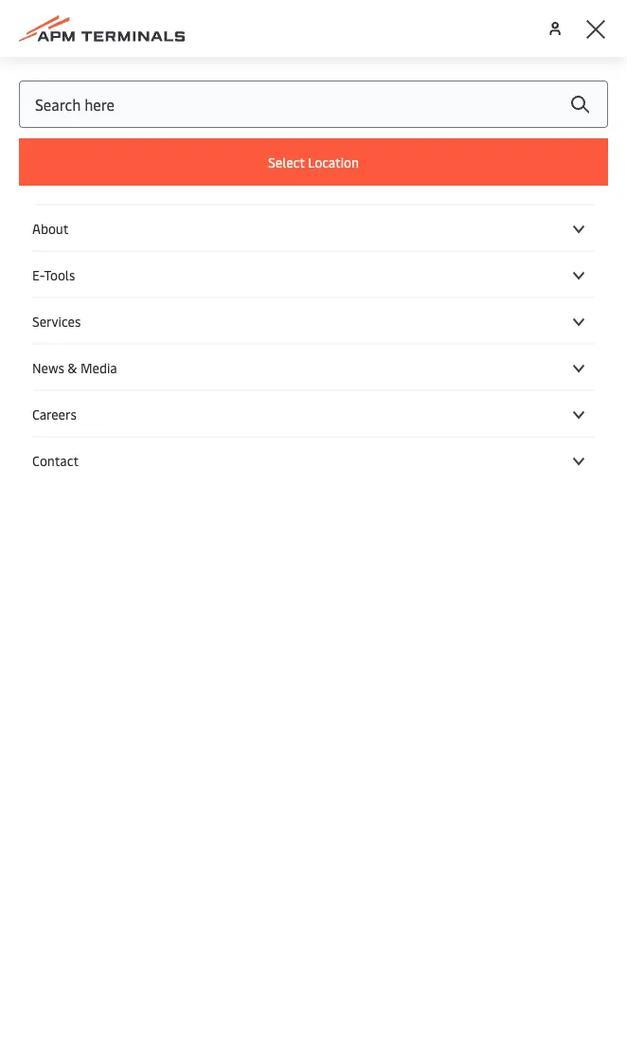 Task type: locate. For each thing, give the bounding box(es) containing it.
None submit
[[551, 81, 608, 128]]

select location button
[[19, 138, 608, 186]]

contact button
[[32, 451, 595, 469]]

careers
[[32, 405, 77, 423]]

1 vertical spatial &
[[141, 454, 163, 495]]

about
[[32, 219, 69, 237]]

&
[[68, 358, 77, 376], [141, 454, 163, 495]]

media
[[81, 358, 117, 376]]

& right news
[[68, 358, 77, 376]]

1 horizontal spatial &
[[141, 454, 163, 495]]

& for warehousing
[[141, 454, 163, 495]]

e-tools button
[[32, 265, 595, 283]]

<
[[35, 403, 42, 421]]

& right storage
[[141, 454, 163, 495]]

storage
[[30, 454, 133, 495]]

warehousing
[[170, 454, 344, 495]]

select
[[268, 153, 305, 171]]

reefer storage vado italy image
[[0, 57, 627, 398]]

location
[[308, 153, 359, 171]]

< global home
[[35, 403, 122, 421]]

select location
[[268, 153, 359, 171]]

tools
[[44, 265, 75, 283]]

global
[[45, 403, 83, 421]]

0 horizontal spatial &
[[68, 358, 77, 376]]

news
[[32, 358, 64, 376]]

Global search search field
[[19, 81, 608, 128]]

0 vertical spatial &
[[68, 358, 77, 376]]

services button
[[32, 312, 595, 330]]



Task type: describe. For each thing, give the bounding box(es) containing it.
storage & warehousing
[[30, 454, 344, 495]]

& for media
[[68, 358, 77, 376]]

about button
[[32, 219, 595, 237]]

e-tools
[[32, 265, 75, 283]]

home
[[86, 403, 122, 421]]

careers button
[[32, 405, 595, 423]]

news & media
[[32, 358, 117, 376]]

news & media button
[[32, 358, 595, 376]]

services
[[32, 312, 81, 330]]

global home link
[[45, 403, 122, 421]]

e-
[[32, 265, 44, 283]]

contact
[[32, 451, 79, 469]]



Task type: vqa. For each thing, say whether or not it's contained in the screenshot.
the Discharge Date
no



